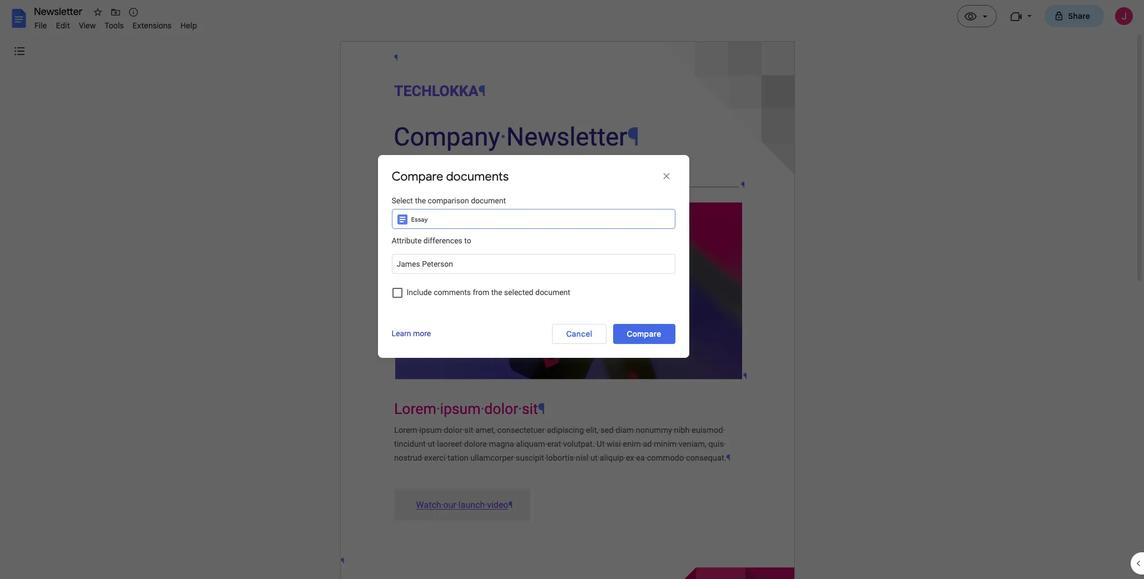 Task type: vqa. For each thing, say whether or not it's contained in the screenshot.
Newsletter element
yes



Task type: describe. For each thing, give the bounding box(es) containing it.
newsletter element
[[30, 4, 1144, 22]]

comments
[[434, 288, 471, 297]]

compare documents
[[392, 169, 509, 184]]

Include comments from the selected document checkbox
[[392, 288, 402, 298]]

compare documents heading
[[392, 169, 509, 184]]

from
[[473, 288, 489, 297]]

documents
[[446, 169, 509, 184]]

compare documents application
[[0, 0, 1144, 579]]

Star checkbox
[[90, 4, 106, 20]]

newsletter
[[34, 6, 82, 18]]

cancel button
[[552, 324, 606, 344]]

selected
[[504, 288, 533, 297]]

comparison
[[428, 196, 469, 205]]

differences
[[424, 236, 462, 245]]

attribute differences to
[[392, 236, 471, 245]]

learn more
[[392, 329, 431, 338]]

essay
[[411, 216, 428, 224]]



Task type: locate. For each thing, give the bounding box(es) containing it.
document
[[471, 196, 506, 205], [535, 288, 570, 297]]

1 horizontal spatial the
[[491, 288, 502, 297]]

select the comparison document
[[392, 196, 506, 205]]

menu bar banner
[[0, 0, 1144, 579]]

compare documents dialog
[[378, 155, 689, 358]]

0 horizontal spatial document
[[471, 196, 506, 205]]

essay button
[[392, 209, 675, 229]]

menu bar
[[30, 14, 202, 33]]

compare for compare
[[627, 329, 661, 339]]

0 vertical spatial the
[[415, 196, 426, 205]]

0 vertical spatial compare
[[392, 169, 443, 184]]

compare button
[[613, 324, 675, 344]]

include comments from the selected document
[[407, 288, 570, 297]]

1 horizontal spatial document
[[535, 288, 570, 297]]

Attribute differences to text field
[[392, 254, 675, 274]]

menu bar inside menu bar banner
[[30, 14, 202, 33]]

select
[[392, 196, 413, 205]]

more
[[413, 329, 431, 338]]

1 horizontal spatial compare
[[627, 329, 661, 339]]

compare inside button
[[627, 329, 661, 339]]

share. private to only me. image
[[1054, 11, 1064, 21]]

the
[[415, 196, 426, 205], [491, 288, 502, 297]]

compare
[[392, 169, 443, 184], [627, 329, 661, 339]]

the right 'from'
[[491, 288, 502, 297]]

to
[[464, 236, 471, 245]]

document down documents
[[471, 196, 506, 205]]

1 vertical spatial compare
[[627, 329, 661, 339]]

1 vertical spatial document
[[535, 288, 570, 297]]

attribute
[[392, 236, 422, 245]]

document right the 'selected'
[[535, 288, 570, 297]]

learn
[[392, 329, 411, 338]]

learn more link
[[392, 329, 431, 338]]

1 vertical spatial the
[[491, 288, 502, 297]]

compare for compare documents
[[392, 169, 443, 184]]

the right select on the top left of the page
[[415, 196, 426, 205]]

cancel
[[566, 329, 592, 339]]

compare inside heading
[[392, 169, 443, 184]]

0 horizontal spatial compare
[[392, 169, 443, 184]]

include
[[407, 288, 432, 297]]

0 vertical spatial document
[[471, 196, 506, 205]]

0 horizontal spatial the
[[415, 196, 426, 205]]



